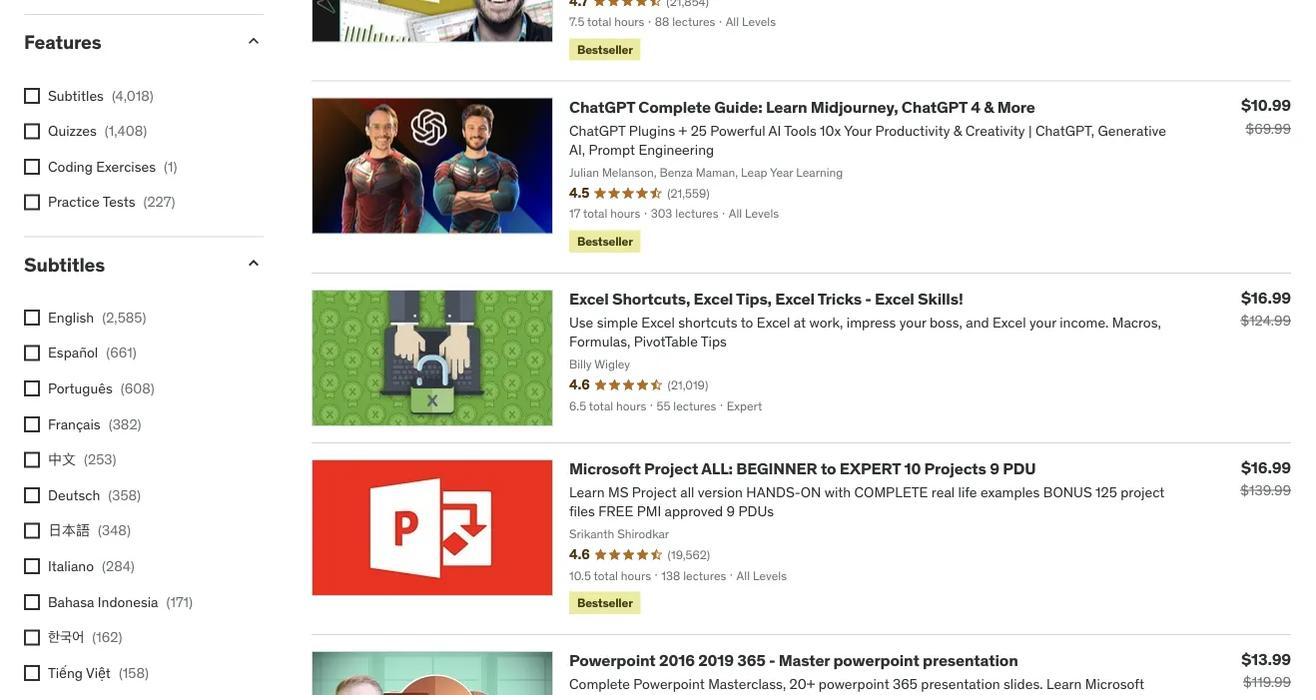 Task type: locate. For each thing, give the bounding box(es) containing it.
xsmall image left bahasa
[[24, 595, 40, 610]]

xsmall image left 한국어
[[24, 630, 40, 646]]

(608)
[[121, 380, 155, 398]]

$13.99 $119.99
[[1242, 649, 1291, 692]]

projects
[[924, 459, 986, 479]]

xsmall image left 'coding'
[[24, 159, 40, 175]]

español (661)
[[48, 344, 137, 362]]

practice tests (227)
[[48, 193, 175, 211]]

xsmall image left deutsch
[[24, 488, 40, 504]]

powerpoint
[[833, 651, 920, 671]]

presentation
[[923, 651, 1018, 671]]

$16.99 up $139.99
[[1241, 457, 1291, 478]]

1 xsmall image from the top
[[24, 88, 40, 104]]

xsmall image left the practice at the left
[[24, 195, 40, 211]]

0 horizontal spatial chatgpt
[[569, 97, 635, 118]]

(4,018)
[[112, 87, 153, 105]]

xsmall image
[[24, 88, 40, 104], [24, 124, 40, 140], [24, 159, 40, 175], [24, 195, 40, 211], [24, 310, 40, 326], [24, 346, 40, 362], [24, 381, 40, 397], [24, 595, 40, 610], [24, 630, 40, 646]]

xsmall image for 日本語
[[24, 523, 40, 539]]

indonesia
[[98, 593, 158, 611]]

365
[[737, 651, 766, 671]]

xsmall image for bahasa
[[24, 595, 40, 610]]

8 xsmall image from the top
[[24, 595, 40, 610]]

microsoft
[[569, 459, 641, 479]]

english (2,585)
[[48, 309, 146, 327]]

excel right tips,
[[775, 289, 815, 310]]

6 xsmall image from the top
[[24, 346, 40, 362]]

shortcuts,
[[612, 289, 690, 310]]

xsmall image left italiano
[[24, 559, 40, 575]]

$16.99
[[1241, 288, 1291, 308], [1241, 457, 1291, 478]]

chatgpt left complete
[[569, 97, 635, 118]]

project
[[644, 459, 698, 479]]

-
[[865, 289, 872, 310], [769, 651, 775, 671]]

tiếng việt (158)
[[48, 664, 149, 682]]

$139.99
[[1241, 482, 1291, 500]]

(284)
[[102, 557, 134, 575]]

4 xsmall image from the top
[[24, 523, 40, 539]]

0 vertical spatial -
[[865, 289, 872, 310]]

$16.99 $124.99
[[1241, 288, 1291, 330]]

more
[[997, 97, 1035, 118]]

subtitles up quizzes
[[48, 87, 104, 105]]

tips,
[[736, 289, 772, 310]]

xsmall image left 日本語
[[24, 523, 40, 539]]

한국어 (162)
[[48, 629, 122, 647]]

chatgpt complete guide: learn midjourney, chatgpt 4 & more
[[569, 97, 1035, 118]]

9 xsmall image from the top
[[24, 630, 40, 646]]

subtitles for subtitles
[[24, 252, 105, 276]]

xsmall image left tiếng
[[24, 666, 40, 682]]

1 horizontal spatial chatgpt
[[902, 97, 968, 118]]

midjourney,
[[811, 97, 898, 118]]

beginner
[[736, 459, 817, 479]]

1 xsmall image from the top
[[24, 417, 40, 433]]

excel left skills!
[[875, 289, 914, 310]]

4
[[971, 97, 980, 118]]

subtitles for subtitles (4,018)
[[48, 87, 104, 105]]

1 chatgpt from the left
[[569, 97, 635, 118]]

3 xsmall image from the top
[[24, 159, 40, 175]]

2 $16.99 from the top
[[1241, 457, 1291, 478]]

&
[[984, 97, 994, 118]]

xsmall image left english
[[24, 310, 40, 326]]

learn
[[766, 97, 807, 118]]

- right tricks
[[865, 289, 872, 310]]

2 chatgpt from the left
[[902, 97, 968, 118]]

xsmall image left português
[[24, 381, 40, 397]]

1 horizontal spatial -
[[865, 289, 872, 310]]

$16.99 inside $16.99 $139.99
[[1241, 457, 1291, 478]]

5 xsmall image from the top
[[24, 559, 40, 575]]

- right 365 in the right of the page
[[769, 651, 775, 671]]

subtitles
[[48, 87, 104, 105], [24, 252, 105, 276]]

1 excel from the left
[[569, 289, 609, 310]]

xsmall image left quizzes
[[24, 124, 40, 140]]

1 vertical spatial subtitles
[[24, 252, 105, 276]]

(1,408)
[[105, 122, 147, 140]]

(171)
[[166, 593, 193, 611]]

0 vertical spatial $16.99
[[1241, 288, 1291, 308]]

tests
[[102, 193, 135, 211]]

xsmall image left français
[[24, 417, 40, 433]]

excel left shortcuts,
[[569, 289, 609, 310]]

excel
[[569, 289, 609, 310], [694, 289, 733, 310], [775, 289, 815, 310], [875, 289, 914, 310]]

guide:
[[714, 97, 763, 118]]

powerpoint 2016 2019 365 - master powerpoint presentation link
[[569, 651, 1018, 671]]

(253)
[[84, 451, 116, 469]]

1 $16.99 from the top
[[1241, 288, 1291, 308]]

to
[[821, 459, 836, 479]]

1 vertical spatial $16.99
[[1241, 457, 1291, 478]]

4 xsmall image from the top
[[24, 195, 40, 211]]

2 xsmall image from the top
[[24, 124, 40, 140]]

6 xsmall image from the top
[[24, 666, 40, 682]]

chatgpt left 4
[[902, 97, 968, 118]]

deutsch
[[48, 486, 100, 504]]

excel left tips,
[[694, 289, 733, 310]]

coding exercises (1)
[[48, 158, 177, 176]]

日本語 (348)
[[48, 522, 131, 540]]

skills!
[[918, 289, 963, 310]]

chatgpt
[[569, 97, 635, 118], [902, 97, 968, 118]]

subtitles up english
[[24, 252, 105, 276]]

$16.99 inside '$16.99 $124.99'
[[1241, 288, 1291, 308]]

small image
[[244, 253, 264, 273]]

español
[[48, 344, 98, 362]]

xsmall image left español
[[24, 346, 40, 362]]

(358)
[[108, 486, 141, 504]]

(348)
[[98, 522, 131, 540]]

$16.99 up $124.99
[[1241, 288, 1291, 308]]

expert
[[840, 459, 901, 479]]

deutsch (358)
[[48, 486, 141, 504]]

tiếng
[[48, 664, 83, 682]]

5 xsmall image from the top
[[24, 310, 40, 326]]

$10.99
[[1241, 96, 1291, 116]]

9
[[990, 459, 999, 479]]

xsmall image left 中文
[[24, 452, 40, 468]]

xsmall image
[[24, 417, 40, 433], [24, 452, 40, 468], [24, 488, 40, 504], [24, 523, 40, 539], [24, 559, 40, 575], [24, 666, 40, 682]]

3 xsmall image from the top
[[24, 488, 40, 504]]

7 xsmall image from the top
[[24, 381, 40, 397]]

features
[[24, 31, 101, 55]]

chatgpt complete guide: learn midjourney, chatgpt 4 & more link
[[569, 97, 1035, 118]]

(158)
[[119, 664, 149, 682]]

italiano (284)
[[48, 557, 134, 575]]

2 xsmall image from the top
[[24, 452, 40, 468]]

coding
[[48, 158, 93, 176]]

(382)
[[109, 415, 141, 433]]

xsmall image down features on the left top of page
[[24, 88, 40, 104]]

complete
[[638, 97, 711, 118]]

0 vertical spatial subtitles
[[48, 87, 104, 105]]

0 horizontal spatial -
[[769, 651, 775, 671]]



Task type: vqa. For each thing, say whether or not it's contained in the screenshot.
- to the top
yes



Task type: describe. For each thing, give the bounding box(es) containing it.
português (608)
[[48, 380, 155, 398]]

français
[[48, 415, 101, 433]]

$16.99 for microsoft project all: beginner to expert 10 projects 9 pdu
[[1241, 457, 1291, 478]]

10
[[904, 459, 921, 479]]

$10.99 $69.99
[[1241, 96, 1291, 138]]

4 excel from the left
[[875, 289, 914, 310]]

xsmall image for coding
[[24, 159, 40, 175]]

việt
[[86, 664, 111, 682]]

$16.99 for excel shortcuts, excel tips, excel tricks - excel skills!
[[1241, 288, 1291, 308]]

xsmall image for deutsch
[[24, 488, 40, 504]]

xsmall image for quizzes
[[24, 124, 40, 140]]

quizzes (1,408)
[[48, 122, 147, 140]]

all:
[[701, 459, 733, 479]]

italiano
[[48, 557, 94, 575]]

subtitles (4,018)
[[48, 87, 153, 105]]

xsmall image for tiếng
[[24, 666, 40, 682]]

tricks
[[818, 289, 862, 310]]

2019
[[698, 651, 734, 671]]

中文 (253)
[[48, 451, 116, 469]]

2016
[[659, 651, 695, 671]]

small image
[[244, 32, 264, 52]]

xsmall image for italiano
[[24, 559, 40, 575]]

xsmall image for practice
[[24, 195, 40, 211]]

$119.99
[[1243, 674, 1291, 692]]

features button
[[24, 31, 228, 55]]

practice
[[48, 193, 100, 211]]

3 excel from the left
[[775, 289, 815, 310]]

powerpoint 2016 2019 365 - master powerpoint presentation
[[569, 651, 1018, 671]]

excel shortcuts, excel tips, excel tricks - excel skills!
[[569, 289, 963, 310]]

$69.99
[[1246, 120, 1291, 138]]

exercises
[[96, 158, 156, 176]]

english
[[48, 309, 94, 327]]

1 vertical spatial -
[[769, 651, 775, 671]]

microsoft project all: beginner to expert 10 projects 9 pdu
[[569, 459, 1036, 479]]

subtitles button
[[24, 252, 228, 276]]

$16.99 $139.99
[[1241, 457, 1291, 500]]

master
[[779, 651, 830, 671]]

2 excel from the left
[[694, 289, 733, 310]]

(2,585)
[[102, 309, 146, 327]]

xsmall image for français
[[24, 417, 40, 433]]

日本語
[[48, 522, 90, 540]]

(661)
[[106, 344, 137, 362]]

xsmall image for español
[[24, 346, 40, 362]]

powerpoint
[[569, 651, 656, 671]]

excel shortcuts, excel tips, excel tricks - excel skills! link
[[569, 289, 963, 310]]

quizzes
[[48, 122, 97, 140]]

中文
[[48, 451, 76, 469]]

xsmall image for português
[[24, 381, 40, 397]]

microsoft project all: beginner to expert 10 projects 9 pdu link
[[569, 459, 1036, 479]]

$13.99
[[1242, 649, 1291, 670]]

français (382)
[[48, 415, 141, 433]]

xsmall image for english
[[24, 310, 40, 326]]

(227)
[[143, 193, 175, 211]]

xsmall image for subtitles
[[24, 88, 40, 104]]

bahasa
[[48, 593, 94, 611]]

(162)
[[92, 629, 122, 647]]

xsmall image for 中文
[[24, 452, 40, 468]]

português
[[48, 380, 113, 398]]

xsmall image for 한국어
[[24, 630, 40, 646]]

$124.99
[[1241, 312, 1291, 330]]

pdu
[[1003, 459, 1036, 479]]

한국어
[[48, 629, 84, 647]]

(1)
[[164, 158, 177, 176]]

bahasa indonesia (171)
[[48, 593, 193, 611]]



